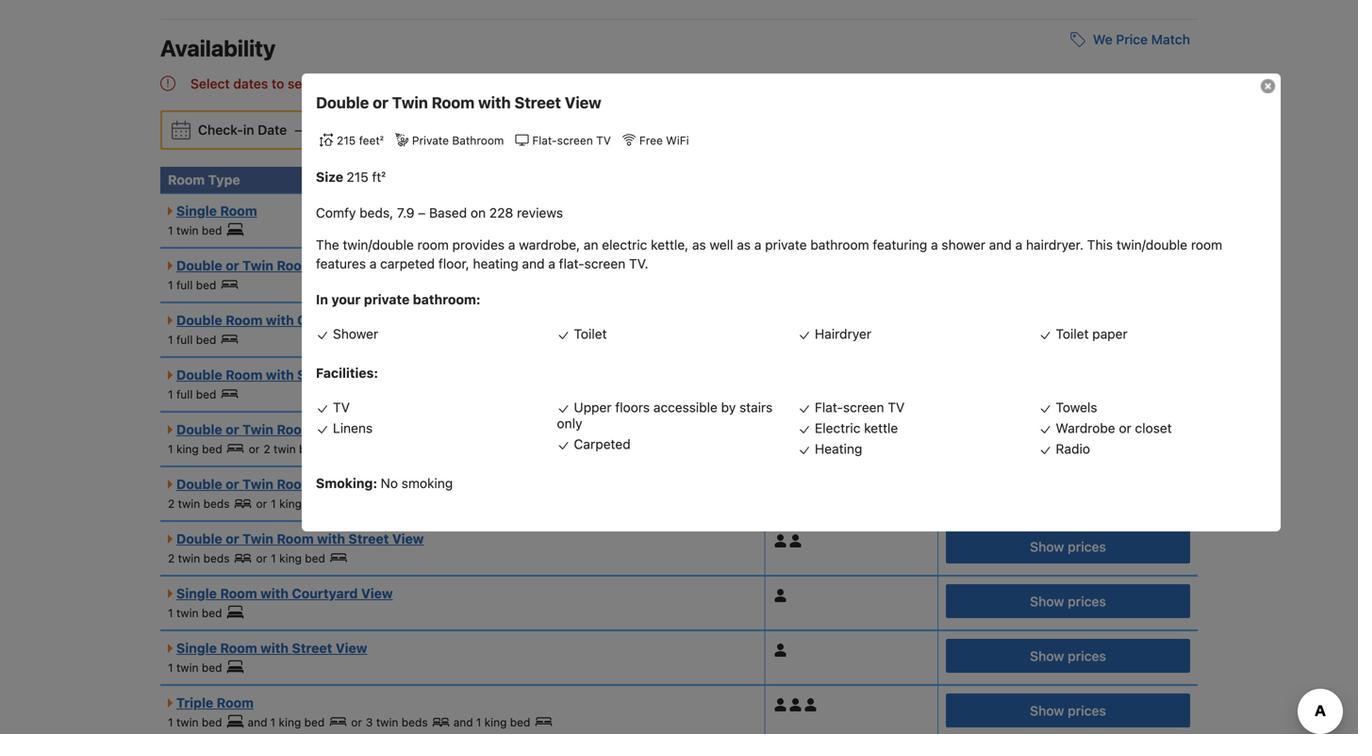 Task type: vqa. For each thing, say whether or not it's contained in the screenshot.
"Toilet"
yes



Task type: describe. For each thing, give the bounding box(es) containing it.
—
[[294, 122, 306, 138]]

2 twin beds for double or twin room with street view
[[168, 552, 230, 565]]

electric
[[602, 237, 647, 253]]

with down prices
[[478, 93, 511, 112]]

(may
[[546, 76, 577, 91]]

room down select dates to see this property's availability and prices (may include genius rates)
[[432, 93, 475, 112]]

courtyard for double room with courtyard view
[[297, 313, 363, 328]]

full for double room with courtyard view
[[176, 333, 193, 347]]

2 vertical spatial screen
[[843, 400, 884, 416]]

1 vertical spatial shower
[[348, 477, 397, 492]]

prices
[[504, 76, 542, 91]]

free wifi
[[639, 134, 689, 147]]

smoking: ​ no smoking
[[316, 476, 453, 492]]

3
[[366, 716, 373, 729]]

single room with street view
[[176, 641, 367, 656]]

featuring
[[873, 237, 927, 253]]

wardrobe
[[1056, 421, 1115, 436]]

or left 3 in the left of the page
[[351, 716, 362, 729]]

twin for double or twin room with street view
[[242, 531, 273, 547]]

0 horizontal spatial tv
[[333, 400, 350, 416]]

double for double room with street view
[[176, 367, 222, 383]]

1 horizontal spatial flat-screen tv
[[815, 400, 905, 416]]

size 215 ft²
[[316, 169, 386, 185]]

room down double room with courtyard view link
[[226, 367, 263, 383]]

electric
[[815, 421, 860, 436]]

free
[[639, 134, 663, 147]]

or down "double room with street view" link
[[226, 422, 239, 438]]

upper floors accessible by stairs only
[[557, 400, 773, 432]]

wifi
[[666, 134, 689, 147]]

1 vertical spatial flat-
[[815, 400, 843, 416]]

closet
[[1135, 421, 1172, 436]]

double or twin room with street view link
[[168, 531, 424, 547]]

check-in date button
[[191, 113, 294, 147]]

beds right 3 in the left of the page
[[402, 716, 428, 729]]

well
[[710, 237, 733, 253]]

1 as from the left
[[692, 237, 706, 253]]

double room with courtyard view link
[[168, 313, 398, 328]]

–
[[418, 205, 426, 221]]

floor,
[[438, 256, 469, 272]]

room up or 2 twin beds
[[277, 422, 314, 438]]

beds down double or twin room with shower link
[[203, 497, 230, 511]]

3 twin beds
[[366, 716, 428, 729]]

facilities: ​
[[316, 366, 381, 381]]

this
[[1087, 237, 1113, 253]]

see
[[288, 76, 310, 91]]

1 full bed for double room with courtyard view
[[168, 333, 216, 347]]

a left shower
[[931, 237, 938, 253]]

street up double or twin room with courtyard view
[[297, 367, 338, 383]]

single for single room with courtyard view
[[176, 586, 217, 602]]

hairdryer
[[815, 327, 871, 342]]

and right shower
[[989, 237, 1012, 253]]

with down single room with courtyard view link
[[260, 641, 289, 656]]

double room with courtyard view
[[176, 313, 398, 328]]

0 vertical spatial shower
[[333, 327, 378, 342]]

or up double or twin room with street view link
[[226, 477, 239, 492]]

or down property's on the left top
[[373, 93, 388, 112]]

street down prices
[[514, 93, 561, 112]]

1 twin bed for single room with courtyard view
[[168, 607, 222, 620]]

stairs
[[739, 400, 773, 416]]

a right features
[[369, 256, 377, 272]]

property's
[[340, 76, 405, 91]]

toilet paper
[[1056, 327, 1128, 342]]

triple room
[[176, 696, 254, 711]]

in your private bathroom:
[[316, 292, 481, 308]]

the twin/double room provides a wardrobe, an electric kettle, as well as a private bathroom featuring a shower and a hairdryer. this twin/double room features a carpeted floor, heating and a flat-screen tv.
[[316, 237, 1222, 272]]

and right 3 twin beds
[[453, 716, 473, 729]]

7.9
[[397, 205, 414, 221]]

double room with street view
[[176, 367, 373, 383]]

with up 'double room with street view'
[[266, 313, 294, 328]]

check-out date button
[[306, 113, 419, 147]]

with down or 1 king bed
[[317, 531, 345, 547]]

0 horizontal spatial flat-
[[532, 134, 557, 147]]

room left features
[[277, 258, 314, 273]]

your
[[331, 292, 361, 308]]

1 vertical spatial double or twin room with street view
[[176, 531, 424, 547]]

and inside region
[[477, 76, 501, 91]]

dates
[[233, 76, 268, 91]]

feet²
[[359, 134, 384, 147]]

or up double or twin room with shower link
[[249, 443, 260, 456]]

double or twin room with shower
[[176, 477, 397, 492]]

include
[[581, 76, 626, 91]]

double or twin room
[[176, 258, 314, 273]]

select
[[191, 76, 230, 91]]

facilities:
[[316, 366, 378, 381]]

0 vertical spatial flat-screen tv
[[532, 134, 611, 147]]

an
[[584, 237, 598, 253]]

double for double or twin room with shower
[[176, 477, 222, 492]]

comfy beds, 7.9 –                       based on  228 reviews
[[316, 205, 563, 221]]

single room with street view link
[[168, 641, 367, 656]]

or down double or twin room with shower link
[[256, 497, 267, 511]]

double or twin room with shower link
[[168, 477, 397, 492]]

upper
[[574, 400, 612, 416]]

with up 'single room with street view'
[[260, 586, 289, 602]]

bathroom:
[[413, 292, 481, 308]]

1 vertical spatial private
[[364, 292, 410, 308]]

provides
[[452, 237, 505, 253]]

carpeted
[[380, 256, 435, 272]]

2 twin beds for double or twin room with shower
[[168, 497, 230, 511]]

2 for double or twin room with street view
[[168, 552, 175, 565]]

on
[[471, 205, 486, 221]]

in
[[316, 292, 328, 308]]

1 twin bed for single room
[[168, 224, 222, 237]]

1 horizontal spatial tv
[[596, 134, 611, 147]]

size
[[316, 169, 343, 185]]

2 date from the left
[[382, 122, 412, 138]]

features
[[316, 256, 366, 272]]

room up triple room
[[220, 641, 257, 656]]

or left closet
[[1119, 421, 1131, 436]]

1 date from the left
[[258, 122, 287, 138]]

or 2 twin beds
[[249, 443, 325, 456]]

single for single room with street view
[[176, 641, 217, 656]]

heating
[[473, 256, 518, 272]]

1 vertical spatial 215
[[347, 169, 368, 185]]

double or twin room with courtyard view link
[[168, 422, 449, 438]]

only
[[557, 416, 582, 432]]

double or twin room with courtyard view
[[176, 422, 449, 438]]

triple room link
[[168, 696, 254, 711]]

out
[[359, 122, 379, 138]]



Task type: locate. For each thing, give the bounding box(es) containing it.
smoking:
[[316, 476, 377, 492]]

​ right facilities:
[[381, 366, 381, 381]]

1 twin bed down triple
[[168, 716, 222, 729]]

a right well
[[754, 237, 761, 253]]

flat- down (may
[[532, 134, 557, 147]]

view
[[565, 93, 601, 112], [367, 313, 398, 328], [341, 367, 373, 383], [418, 422, 449, 438], [392, 531, 424, 547], [361, 586, 393, 602], [336, 641, 367, 656]]

twin up or 2 twin beds
[[242, 422, 273, 438]]

0 horizontal spatial private
[[364, 292, 410, 308]]

courtyard up 'smoking: ​ no smoking'
[[348, 422, 414, 438]]

toilet for toilet paper
[[1056, 327, 1089, 342]]

single room with courtyard view
[[176, 586, 393, 602]]

3 1 full bed from the top
[[168, 388, 216, 401]]

1 1 twin bed from the top
[[168, 224, 222, 237]]

double
[[316, 93, 369, 112], [176, 258, 222, 273], [176, 313, 222, 328], [176, 367, 222, 383], [176, 422, 222, 438], [176, 477, 222, 492], [176, 531, 222, 547]]

1 full bed up "double room with street view" link
[[168, 333, 216, 347]]

no
[[381, 476, 398, 492]]

single up triple
[[176, 641, 217, 656]]

full for double room with street view
[[176, 388, 193, 401]]

tv up kettle at the bottom
[[888, 400, 905, 416]]

date right in
[[258, 122, 287, 138]]

215
[[337, 134, 356, 147], [347, 169, 368, 185]]

screen
[[557, 134, 593, 147], [584, 256, 625, 272], [843, 400, 884, 416]]

room up or 1 king bed
[[277, 477, 314, 492]]

0 vertical spatial 2 twin beds
[[168, 497, 230, 511]]

1 vertical spatial ​
[[381, 476, 381, 492]]

the
[[316, 237, 339, 253]]

and down triple room
[[248, 716, 267, 729]]

room down "double or twin room"
[[226, 313, 263, 328]]

1 vertical spatial screen
[[584, 256, 625, 272]]

full down "double room with street view" link
[[176, 388, 193, 401]]

2 twin beds up single room with courtyard view link
[[168, 552, 230, 565]]

with up or 2 twin beds
[[317, 422, 345, 438]]

0 vertical spatial screen
[[557, 134, 593, 147]]

a up heating
[[508, 237, 515, 253]]

screen inside the twin/double room provides a wardrobe, an electric kettle, as well as a private bathroom featuring a shower and a hairdryer. this twin/double room features a carpeted floor, heating and a flat-screen tv.
[[584, 256, 625, 272]]

private inside the twin/double room provides a wardrobe, an electric kettle, as well as a private bathroom featuring a shower and a hairdryer. this twin/double room features a carpeted floor, heating and a flat-screen tv.
[[765, 237, 807, 253]]

1 horizontal spatial room
[[1191, 237, 1222, 253]]

2 as from the left
[[737, 237, 751, 253]]

wardrobe or closet
[[1056, 421, 1172, 436]]

full up "double room with street view" link
[[176, 333, 193, 347]]

carpeted
[[574, 437, 631, 452]]

1 full bed for double room with street view
[[168, 388, 216, 401]]

as left well
[[692, 237, 706, 253]]

by
[[721, 400, 736, 416]]

twin/double down beds, in the top left of the page
[[343, 237, 414, 253]]

check-in date — check-out date
[[198, 122, 412, 138]]

type
[[208, 172, 240, 188]]

1 1 full bed from the top
[[168, 279, 216, 292]]

1 vertical spatial 1 full bed
[[168, 333, 216, 347]]

single down 'room type'
[[176, 203, 217, 219]]

toilet down flat-
[[574, 327, 607, 342]]

wardrobe,
[[519, 237, 580, 253]]

and left prices
[[477, 76, 501, 91]]

1 toilet from the left
[[574, 327, 607, 342]]

2
[[263, 443, 270, 456], [168, 497, 175, 511], [168, 552, 175, 565]]

king
[[176, 443, 199, 456], [279, 497, 302, 511], [279, 552, 302, 565], [279, 716, 301, 729], [484, 716, 507, 729]]

2 single from the top
[[176, 586, 217, 602]]

twin for double or twin room with courtyard view
[[242, 422, 273, 438]]

full
[[176, 279, 193, 292], [176, 333, 193, 347], [176, 388, 193, 401]]

1 horizontal spatial date
[[382, 122, 412, 138]]

​
[[381, 366, 381, 381], [381, 476, 381, 492]]

twin/double
[[343, 237, 414, 253], [1116, 237, 1188, 253]]

​ for facilities:
[[381, 366, 381, 381]]

check- right '—'
[[313, 122, 359, 138]]

kettle,
[[651, 237, 689, 253]]

1 horizontal spatial check-
[[313, 122, 359, 138]]

availability
[[160, 35, 276, 61]]

linens
[[333, 421, 373, 436]]

select dates to see this property's availability and prices (may include genius rates) region
[[160, 73, 1198, 95]]

2 vertical spatial 2
[[168, 552, 175, 565]]

double or twin room with street view down select dates to see this property's availability and prices (may include genius rates)
[[316, 93, 601, 112]]

2 vertical spatial full
[[176, 388, 193, 401]]

street down 'smoking: ​ no smoking'
[[348, 531, 389, 547]]

0 vertical spatial 1 full bed
[[168, 279, 216, 292]]

in
[[243, 122, 254, 138]]

full for double or twin room
[[176, 279, 193, 292]]

​ for smoking:
[[381, 476, 381, 492]]

beds down double or twin room with courtyard view
[[299, 443, 325, 456]]

0 horizontal spatial as
[[692, 237, 706, 253]]

215 feet²
[[337, 134, 384, 147]]

street
[[514, 93, 561, 112], [297, 367, 338, 383], [348, 531, 389, 547], [292, 641, 332, 656]]

0 horizontal spatial check-
[[198, 122, 243, 138]]

triple
[[176, 696, 213, 711]]

kettle
[[864, 421, 898, 436]]

flat-screen tv down (may
[[532, 134, 611, 147]]

2 vertical spatial single
[[176, 641, 217, 656]]

1 vertical spatial 2 twin beds
[[168, 552, 230, 565]]

1 horizontal spatial twin/double
[[1116, 237, 1188, 253]]

toilet left the paper
[[1056, 327, 1089, 342]]

1 twin/double from the left
[[343, 237, 414, 253]]

or down double or twin room with street view link
[[256, 552, 267, 565]]

private
[[412, 134, 449, 147]]

rates)
[[676, 76, 713, 91]]

0 horizontal spatial room
[[417, 237, 449, 253]]

courtyard down double or twin room with street view link
[[292, 586, 358, 602]]

1 horizontal spatial private
[[765, 237, 807, 253]]

2 for double or twin room with shower
[[168, 497, 175, 511]]

3 1 twin bed from the top
[[168, 662, 222, 675]]

0 horizontal spatial ​
[[381, 476, 381, 492]]

0 horizontal spatial toilet
[[574, 327, 607, 342]]

2 1 twin bed from the top
[[168, 607, 222, 620]]

0 horizontal spatial date
[[258, 122, 287, 138]]

2 1 full bed from the top
[[168, 333, 216, 347]]

shower left the smoking
[[348, 477, 397, 492]]

room right triple
[[217, 696, 254, 711]]

double room with street view link
[[168, 367, 373, 383]]

1 twin bed up single room with street view link
[[168, 607, 222, 620]]

1 horizontal spatial as
[[737, 237, 751, 253]]

tv
[[596, 134, 611, 147], [333, 400, 350, 416], [888, 400, 905, 416]]

0 vertical spatial double or twin room with street view
[[316, 93, 601, 112]]

paper
[[1092, 327, 1128, 342]]

2 twin/double from the left
[[1116, 237, 1188, 253]]

twin up or 1 king bed
[[242, 477, 273, 492]]

single room with courtyard view link
[[168, 586, 393, 602]]

0 vertical spatial single
[[176, 203, 217, 219]]

private left bathroom in the top right of the page
[[765, 237, 807, 253]]

1 full from the top
[[176, 279, 193, 292]]

or down single room
[[226, 258, 239, 273]]

flat- up electric
[[815, 400, 843, 416]]

2 full from the top
[[176, 333, 193, 347]]

single
[[176, 203, 217, 219], [176, 586, 217, 602], [176, 641, 217, 656]]

toilet for toilet
[[574, 327, 607, 342]]

0 horizontal spatial twin/double
[[343, 237, 414, 253]]

private right your
[[364, 292, 410, 308]]

street down single room with courtyard view
[[292, 641, 332, 656]]

0 vertical spatial flat-
[[532, 134, 557, 147]]

full down double or twin room link at top left
[[176, 279, 193, 292]]

based
[[429, 205, 467, 221]]

screen down (may
[[557, 134, 593, 147]]

room left the type
[[168, 172, 205, 188]]

twin
[[392, 93, 428, 112], [242, 258, 273, 273], [242, 422, 273, 438], [242, 477, 273, 492], [242, 531, 273, 547]]

2 twin beds down double or twin room with shower link
[[168, 497, 230, 511]]

room
[[432, 93, 475, 112], [168, 172, 205, 188], [220, 203, 257, 219], [277, 258, 314, 273], [226, 313, 263, 328], [226, 367, 263, 383], [277, 422, 314, 438], [277, 477, 314, 492], [277, 531, 314, 547], [220, 586, 257, 602], [220, 641, 257, 656], [217, 696, 254, 711]]

2 toilet from the left
[[1056, 327, 1089, 342]]

twin/double right this
[[1116, 237, 1188, 253]]

0 vertical spatial 215
[[337, 134, 356, 147]]

shower
[[942, 237, 986, 253]]

1 full bed down "double room with street view" link
[[168, 388, 216, 401]]

beds up single room with courtyard view link
[[203, 552, 230, 565]]

double for double or twin room
[[176, 258, 222, 273]]

select dates to see this property's availability and prices (may include genius rates)
[[191, 76, 713, 91]]

or up single room with courtyard view link
[[226, 531, 239, 547]]

room down or 1 king bed
[[277, 531, 314, 547]]

3 full from the top
[[176, 388, 193, 401]]

with down double room with courtyard view link
[[266, 367, 294, 383]]

room up single room with street view link
[[220, 586, 257, 602]]

1 king bed
[[168, 443, 222, 456], [271, 552, 325, 565], [270, 716, 325, 729], [476, 716, 530, 729]]

and down wardrobe,
[[522, 256, 545, 272]]

this
[[313, 76, 336, 91]]

1 full bed down double or twin room link at top left
[[168, 279, 216, 292]]

1 vertical spatial courtyard
[[348, 422, 414, 438]]

2 twin beds
[[168, 497, 230, 511], [168, 552, 230, 565]]

0 vertical spatial full
[[176, 279, 193, 292]]

1 vertical spatial full
[[176, 333, 193, 347]]

or 1 king bed
[[256, 497, 325, 511]]

1 twin bed down single room link
[[168, 224, 222, 237]]

tv.
[[629, 256, 649, 272]]

twin down or 1 king bed
[[242, 531, 273, 547]]

room
[[417, 237, 449, 253], [1191, 237, 1222, 253]]

1 vertical spatial single
[[176, 586, 217, 602]]

0 vertical spatial courtyard
[[297, 313, 363, 328]]

hairdryer.
[[1026, 237, 1084, 253]]

0 horizontal spatial flat-screen tv
[[532, 134, 611, 147]]

room type
[[168, 172, 240, 188]]

with
[[478, 93, 511, 112], [266, 313, 294, 328], [266, 367, 294, 383], [317, 422, 345, 438], [317, 477, 345, 492], [317, 531, 345, 547], [260, 586, 289, 602], [260, 641, 289, 656]]

bathroom
[[452, 134, 504, 147]]

1 horizontal spatial flat-
[[815, 400, 843, 416]]

single room
[[176, 203, 257, 219]]

0 vertical spatial ​
[[381, 366, 381, 381]]

4 1 twin bed from the top
[[168, 716, 222, 729]]

1 2 twin beds from the top
[[168, 497, 230, 511]]

with up or 1 king bed
[[317, 477, 345, 492]]

single for single room
[[176, 203, 217, 219]]

1 horizontal spatial toilet
[[1056, 327, 1089, 342]]

twin down "availability"
[[392, 93, 428, 112]]

towels
[[1056, 400, 1097, 416]]

twin up double room with courtyard view link
[[242, 258, 273, 273]]

228
[[489, 205, 513, 221]]

double or twin room link
[[168, 258, 314, 273]]

a left hairdryer.
[[1015, 237, 1022, 253]]

1 twin bed up triple
[[168, 662, 222, 675]]

a down wardrobe,
[[548, 256, 555, 272]]

single room link
[[168, 203, 257, 219]]

1 room from the left
[[417, 237, 449, 253]]

1 full bed for double or twin room
[[168, 279, 216, 292]]

heating
[[815, 442, 862, 457]]

flat-screen tv up electric kettle
[[815, 400, 905, 416]]

3 single from the top
[[176, 641, 217, 656]]

twin for double or twin room with shower
[[242, 477, 273, 492]]

1 check- from the left
[[198, 122, 243, 138]]

screen up electric kettle
[[843, 400, 884, 416]]

2 horizontal spatial tv
[[888, 400, 905, 416]]

2 check- from the left
[[313, 122, 359, 138]]

tv up linens
[[333, 400, 350, 416]]

date
[[258, 122, 287, 138], [382, 122, 412, 138]]

as right well
[[737, 237, 751, 253]]

to
[[272, 76, 284, 91]]

0 vertical spatial 2
[[263, 443, 270, 456]]

screen down an
[[584, 256, 625, 272]]

private bathroom
[[412, 134, 504, 147]]

2 vertical spatial 1 full bed
[[168, 388, 216, 401]]

1 horizontal spatial ​
[[381, 366, 381, 381]]

double or twin room with street view down or 1 king bed
[[176, 531, 424, 547]]

tv left the free at top
[[596, 134, 611, 147]]

215 left ft²
[[347, 169, 368, 185]]

accessible
[[653, 400, 718, 416]]

flat-
[[559, 256, 584, 272]]

courtyard for single room with courtyard view
[[292, 586, 358, 602]]

single up single room with street view link
[[176, 586, 217, 602]]

​ right smoking:
[[381, 476, 381, 492]]

electric kettle
[[815, 421, 898, 436]]

flat-screen tv
[[532, 134, 611, 147], [815, 400, 905, 416]]

1 single from the top
[[176, 203, 217, 219]]

double or twin room with street view
[[316, 93, 601, 112], [176, 531, 424, 547]]

1 vertical spatial flat-screen tv
[[815, 400, 905, 416]]

twin for double or twin room
[[242, 258, 273, 273]]

1 twin bed for single room with street view
[[168, 662, 222, 675]]

check-
[[198, 122, 243, 138], [313, 122, 359, 138]]

room down the type
[[220, 203, 257, 219]]

check- down select
[[198, 122, 243, 138]]

comfy
[[316, 205, 356, 221]]

1
[[168, 224, 173, 237], [168, 279, 173, 292], [168, 333, 173, 347], [168, 388, 173, 401], [168, 443, 173, 456], [271, 497, 276, 511], [271, 552, 276, 565], [168, 607, 173, 620], [168, 662, 173, 675], [168, 716, 173, 729], [270, 716, 275, 729], [476, 716, 481, 729]]

2 2 twin beds from the top
[[168, 552, 230, 565]]

1 vertical spatial 2
[[168, 497, 175, 511]]

2 room from the left
[[1191, 237, 1222, 253]]

0 vertical spatial private
[[765, 237, 807, 253]]

double for double room with courtyard view
[[176, 313, 222, 328]]

radio
[[1056, 442, 1090, 457]]

2 vertical spatial courtyard
[[292, 586, 358, 602]]

215 left out
[[337, 134, 356, 147]]

reviews
[[517, 205, 563, 221]]

double for double or twin room with courtyard view
[[176, 422, 222, 438]]

1 full bed
[[168, 279, 216, 292], [168, 333, 216, 347], [168, 388, 216, 401]]

genius
[[629, 76, 673, 91]]

date right out
[[382, 122, 412, 138]]

double for double or twin room with street view
[[176, 531, 222, 547]]



